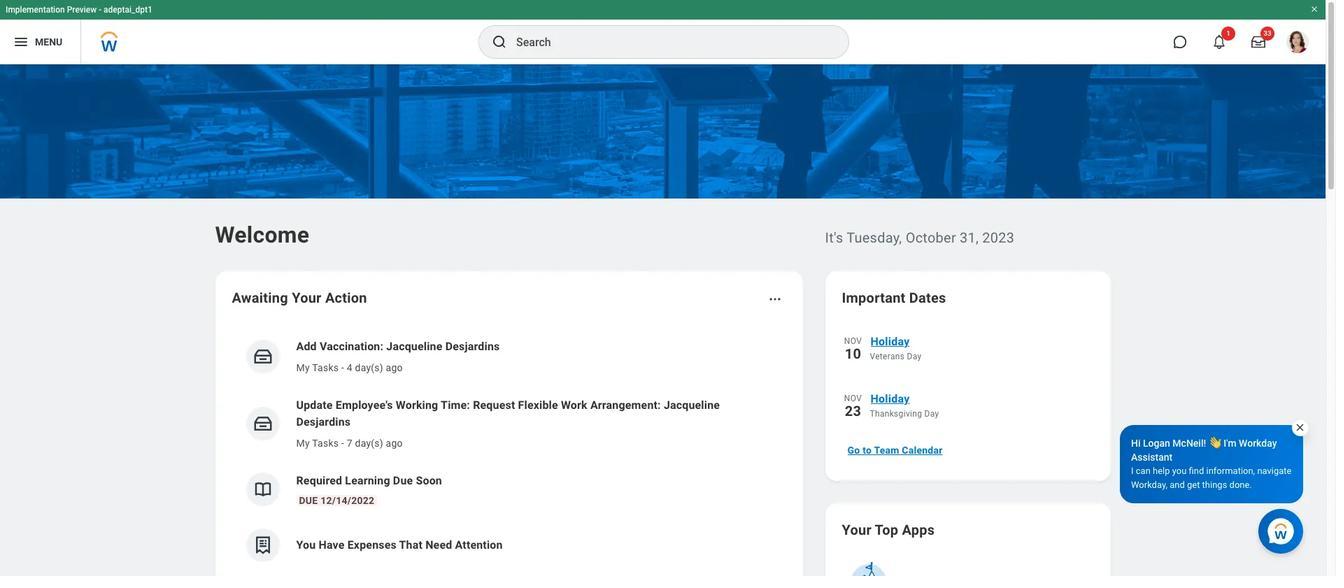 Task type: describe. For each thing, give the bounding box(es) containing it.
to
[[863, 445, 872, 456]]

team
[[874, 445, 900, 456]]

required learning due soon
[[296, 474, 442, 488]]

mcneil!
[[1173, 438, 1207, 449]]

33 button
[[1244, 27, 1275, 57]]

day(s) for 7
[[355, 438, 383, 449]]

top
[[875, 522, 899, 539]]

my for my tasks - 7 day(s) ago
[[296, 438, 310, 449]]

7
[[347, 438, 353, 449]]

👋
[[1209, 438, 1222, 449]]

- for adeptai_dpt1
[[99, 5, 102, 15]]

working
[[396, 399, 438, 412]]

- for 7
[[341, 438, 344, 449]]

learning
[[345, 474, 390, 488]]

important dates element
[[842, 325, 1094, 434]]

dashboard expenses image
[[252, 535, 273, 556]]

veterans
[[870, 352, 905, 362]]

have
[[319, 539, 345, 552]]

work
[[561, 399, 588, 412]]

profile logan mcneil image
[[1287, 31, 1309, 56]]

workday
[[1239, 438, 1278, 449]]

day for 23
[[925, 409, 940, 419]]

inbox image
[[252, 414, 273, 435]]

33
[[1264, 29, 1272, 37]]

12/14/2022
[[321, 495, 375, 507]]

you
[[1173, 466, 1187, 477]]

go to team calendar
[[848, 445, 943, 456]]

close environment banner image
[[1311, 5, 1319, 13]]

0 horizontal spatial your
[[292, 290, 322, 307]]

nov 23
[[845, 394, 862, 420]]

go
[[848, 445, 860, 456]]

time:
[[441, 399, 470, 412]]

october
[[906, 230, 957, 246]]

holiday button for 10
[[870, 333, 1094, 351]]

1 button
[[1204, 27, 1236, 57]]

you have expenses that need attention
[[296, 539, 503, 552]]

important dates
[[842, 290, 947, 307]]

search image
[[491, 34, 508, 50]]

done.
[[1230, 480, 1253, 491]]

get
[[1188, 480, 1200, 491]]

soon
[[416, 474, 442, 488]]

can
[[1136, 466, 1151, 477]]

nov 10
[[845, 337, 862, 363]]

menu
[[35, 36, 62, 47]]

tuesday,
[[847, 230, 902, 246]]

update
[[296, 399, 333, 412]]

0 vertical spatial jacqueline
[[387, 340, 443, 353]]

awaiting your action list
[[232, 328, 786, 574]]

my tasks - 7 day(s) ago
[[296, 438, 403, 449]]

adeptai_dpt1
[[104, 5, 152, 15]]

need
[[426, 539, 452, 552]]

add vaccination: jacqueline desjardins
[[296, 340, 500, 353]]

you have expenses that need attention button
[[232, 518, 786, 574]]

awaiting your action
[[232, 290, 367, 307]]

23
[[845, 403, 862, 420]]

it's
[[825, 230, 844, 246]]

hi
[[1132, 438, 1141, 449]]

holiday thanksgiving day
[[870, 393, 940, 419]]

day(s) for 4
[[355, 363, 383, 374]]

0 vertical spatial desjardins
[[446, 340, 500, 353]]

related actions image
[[768, 293, 782, 307]]

welcome main content
[[0, 64, 1326, 577]]

4
[[347, 363, 353, 374]]

ago for my tasks - 4 day(s) ago
[[386, 363, 403, 374]]

important
[[842, 290, 906, 307]]

2023
[[983, 230, 1015, 246]]

1
[[1227, 29, 1231, 37]]

nov for 10
[[845, 337, 862, 346]]



Task type: vqa. For each thing, say whether or not it's contained in the screenshot.
the Logan McNeil, Logan McNeil, 4 Direct Reports element
no



Task type: locate. For each thing, give the bounding box(es) containing it.
day(s) right 7 at left
[[355, 438, 383, 449]]

that
[[399, 539, 423, 552]]

nov for 23
[[845, 394, 862, 404]]

holiday inside the holiday thanksgiving day
[[871, 393, 910, 406]]

1 day(s) from the top
[[355, 363, 383, 374]]

due 12/14/2022
[[299, 495, 375, 507]]

- for 4
[[341, 363, 344, 374]]

your left top
[[842, 522, 872, 539]]

add
[[296, 340, 317, 353]]

request
[[473, 399, 515, 412]]

0 vertical spatial ago
[[386, 363, 403, 374]]

holiday button for 23
[[870, 391, 1094, 409]]

find
[[1189, 466, 1205, 477]]

jacqueline up working
[[387, 340, 443, 353]]

1 vertical spatial desjardins
[[296, 416, 351, 429]]

desjardins inside update employee's working time: request flexible work arrangement: jacqueline desjardins
[[296, 416, 351, 429]]

1 vertical spatial holiday button
[[870, 391, 1094, 409]]

holiday up veterans
[[871, 335, 910, 349]]

due left soon
[[393, 474, 413, 488]]

holiday
[[871, 335, 910, 349], [871, 393, 910, 406]]

1 horizontal spatial your
[[842, 522, 872, 539]]

vaccination:
[[320, 340, 384, 353]]

ago down working
[[386, 438, 403, 449]]

ago
[[386, 363, 403, 374], [386, 438, 403, 449]]

employee's
[[336, 399, 393, 412]]

- inside menu banner
[[99, 5, 102, 15]]

1 holiday button from the top
[[870, 333, 1094, 351]]

1 vertical spatial due
[[299, 495, 318, 507]]

ago down 'add vaccination: jacqueline desjardins'
[[386, 363, 403, 374]]

0 vertical spatial holiday
[[871, 335, 910, 349]]

jacqueline right arrangement:
[[664, 399, 720, 412]]

- left 7 at left
[[341, 438, 344, 449]]

nov down 10
[[845, 394, 862, 404]]

0 horizontal spatial day
[[907, 352, 922, 362]]

0 vertical spatial day
[[907, 352, 922, 362]]

arrangement:
[[591, 399, 661, 412]]

holiday for 10
[[871, 335, 910, 349]]

1 horizontal spatial day
[[925, 409, 940, 419]]

1 vertical spatial my
[[296, 438, 310, 449]]

day inside holiday veterans day
[[907, 352, 922, 362]]

0 vertical spatial nov
[[845, 337, 862, 346]]

tasks left 7 at left
[[312, 438, 339, 449]]

welcome
[[215, 222, 309, 248]]

you
[[296, 539, 316, 552]]

workday,
[[1132, 480, 1168, 491]]

tasks left 4 at the bottom left
[[312, 363, 339, 374]]

thanksgiving
[[870, 409, 923, 419]]

1 horizontal spatial desjardins
[[446, 340, 500, 353]]

1 vertical spatial holiday
[[871, 393, 910, 406]]

notifications large image
[[1213, 35, 1227, 49]]

tasks for 4
[[312, 363, 339, 374]]

awaiting
[[232, 290, 288, 307]]

assistant
[[1132, 452, 1173, 463]]

ago for my tasks - 7 day(s) ago
[[386, 438, 403, 449]]

2 day(s) from the top
[[355, 438, 383, 449]]

holiday inside holiday veterans day
[[871, 335, 910, 349]]

dates
[[910, 290, 947, 307]]

your top apps
[[842, 522, 935, 539]]

day
[[907, 352, 922, 362], [925, 409, 940, 419]]

1 vertical spatial jacqueline
[[664, 399, 720, 412]]

1 nov from the top
[[845, 337, 862, 346]]

1 ago from the top
[[386, 363, 403, 374]]

hi logan mcneil! 👋 i'm workday assistant i can help you find information, navigate workday, and get things done.
[[1132, 438, 1292, 491]]

10
[[845, 346, 862, 363]]

1 holiday from the top
[[871, 335, 910, 349]]

logan
[[1144, 438, 1171, 449]]

holiday up thanksgiving
[[871, 393, 910, 406]]

navigate
[[1258, 466, 1292, 477]]

desjardins
[[446, 340, 500, 353], [296, 416, 351, 429]]

your left action
[[292, 290, 322, 307]]

inbox image
[[252, 346, 273, 367]]

i
[[1132, 466, 1134, 477]]

-
[[99, 5, 102, 15], [341, 363, 344, 374], [341, 438, 344, 449]]

day(s)
[[355, 363, 383, 374], [355, 438, 383, 449]]

desjardins down update
[[296, 416, 351, 429]]

2 vertical spatial -
[[341, 438, 344, 449]]

information,
[[1207, 466, 1256, 477]]

help
[[1153, 466, 1170, 477]]

holiday for 23
[[871, 393, 910, 406]]

day inside the holiday thanksgiving day
[[925, 409, 940, 419]]

0 vertical spatial holiday button
[[870, 333, 1094, 351]]

1 horizontal spatial jacqueline
[[664, 399, 720, 412]]

- left 4 at the bottom left
[[341, 363, 344, 374]]

0 vertical spatial due
[[393, 474, 413, 488]]

day for 10
[[907, 352, 922, 362]]

2 holiday button from the top
[[870, 391, 1094, 409]]

expenses
[[348, 539, 397, 552]]

due
[[393, 474, 413, 488], [299, 495, 318, 507]]

my down add
[[296, 363, 310, 374]]

i'm
[[1224, 438, 1237, 449]]

apps
[[902, 522, 935, 539]]

0 horizontal spatial jacqueline
[[387, 340, 443, 353]]

0 vertical spatial day(s)
[[355, 363, 383, 374]]

2 ago from the top
[[386, 438, 403, 449]]

0 vertical spatial my
[[296, 363, 310, 374]]

action
[[325, 290, 367, 307]]

2 holiday from the top
[[871, 393, 910, 406]]

1 my from the top
[[296, 363, 310, 374]]

my tasks - 4 day(s) ago
[[296, 363, 403, 374]]

menu banner
[[0, 0, 1326, 64]]

preview
[[67, 5, 97, 15]]

nov left holiday veterans day
[[845, 337, 862, 346]]

book open image
[[252, 479, 273, 500]]

1 horizontal spatial due
[[393, 474, 413, 488]]

my for my tasks - 4 day(s) ago
[[296, 363, 310, 374]]

update employee's working time: request flexible work arrangement: jacqueline desjardins
[[296, 399, 720, 429]]

tasks for 7
[[312, 438, 339, 449]]

implementation preview -   adeptai_dpt1
[[6, 5, 152, 15]]

jacqueline
[[387, 340, 443, 353], [664, 399, 720, 412]]

justify image
[[13, 34, 29, 50]]

due down required
[[299, 495, 318, 507]]

my
[[296, 363, 310, 374], [296, 438, 310, 449]]

tasks
[[312, 363, 339, 374], [312, 438, 339, 449]]

1 vertical spatial day
[[925, 409, 940, 419]]

nov
[[845, 337, 862, 346], [845, 394, 862, 404]]

menu button
[[0, 20, 81, 64]]

my down update
[[296, 438, 310, 449]]

1 vertical spatial your
[[842, 522, 872, 539]]

day right veterans
[[907, 352, 922, 362]]

0 vertical spatial -
[[99, 5, 102, 15]]

1 vertical spatial tasks
[[312, 438, 339, 449]]

1 vertical spatial day(s)
[[355, 438, 383, 449]]

1 vertical spatial ago
[[386, 438, 403, 449]]

2 tasks from the top
[[312, 438, 339, 449]]

0 horizontal spatial desjardins
[[296, 416, 351, 429]]

day(s) right 4 at the bottom left
[[355, 363, 383, 374]]

- right "preview"
[[99, 5, 102, 15]]

your
[[292, 290, 322, 307], [842, 522, 872, 539]]

flexible
[[518, 399, 558, 412]]

2 nov from the top
[[845, 394, 862, 404]]

it's tuesday, october 31, 2023
[[825, 230, 1015, 246]]

go to team calendar button
[[842, 437, 949, 465]]

1 tasks from the top
[[312, 363, 339, 374]]

0 horizontal spatial due
[[299, 495, 318, 507]]

and
[[1170, 480, 1185, 491]]

x image
[[1295, 423, 1306, 433]]

Search Workday  search field
[[516, 27, 820, 57]]

required
[[296, 474, 342, 488]]

calendar
[[902, 445, 943, 456]]

day right thanksgiving
[[925, 409, 940, 419]]

0 vertical spatial tasks
[[312, 363, 339, 374]]

0 vertical spatial your
[[292, 290, 322, 307]]

attention
[[455, 539, 503, 552]]

1 vertical spatial nov
[[845, 394, 862, 404]]

1 vertical spatial -
[[341, 363, 344, 374]]

holiday veterans day
[[870, 335, 922, 362]]

2 my from the top
[[296, 438, 310, 449]]

desjardins up time: at the left
[[446, 340, 500, 353]]

inbox large image
[[1252, 35, 1266, 49]]

jacqueline inside update employee's working time: request flexible work arrangement: jacqueline desjardins
[[664, 399, 720, 412]]

implementation
[[6, 5, 65, 15]]

31,
[[960, 230, 979, 246]]

holiday button
[[870, 333, 1094, 351], [870, 391, 1094, 409]]

things
[[1203, 480, 1228, 491]]



